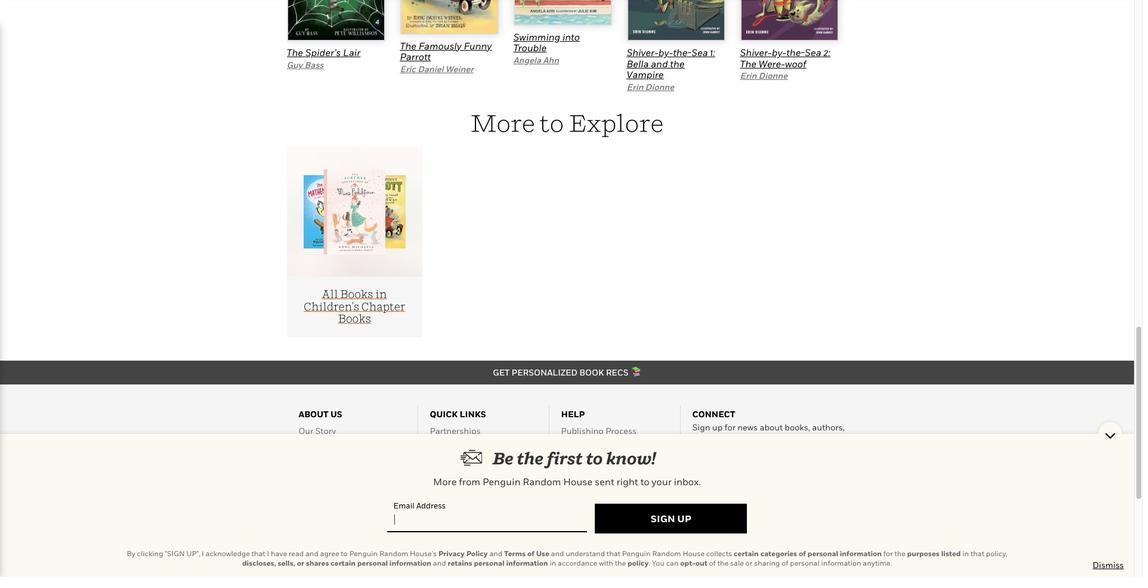 Task type: describe. For each thing, give the bounding box(es) containing it.
purposes listed link
[[908, 550, 961, 559]]

house's
[[410, 550, 437, 559]]

policy link
[[628, 559, 649, 568]]

help
[[561, 409, 585, 419]]

policy right retains
[[474, 560, 497, 570]]

trouble
[[514, 42, 547, 54]]

more for more from penguin random house sent right to your inbox.
[[433, 476, 457, 488]]

random left for
[[523, 476, 561, 488]]

penguin down statement
[[349, 550, 378, 559]]

for
[[561, 476, 574, 486]]

imprints
[[299, 560, 332, 570]]

1 horizontal spatial terms of use link
[[504, 550, 550, 559]]

sells,
[[278, 559, 295, 568]]

discloses,
[[242, 559, 276, 568]]

1 vertical spatial certain
[[331, 559, 356, 568]]

the inside the shiver-by-the-sea 2: the were-woof erin dionne
[[740, 58, 757, 70]]

influencers link
[[430, 459, 475, 470]]

the famously funny parrott image
[[400, 0, 499, 34]]

information down the house's at the left bottom of page
[[390, 559, 432, 568]]

media
[[430, 443, 455, 453]]

subrights
[[561, 493, 600, 503]]

address
[[417, 501, 446, 511]]

sign up
[[651, 513, 692, 525]]

policy
[[628, 559, 649, 568]]

shiver- for the
[[740, 47, 772, 59]]

and inside shiver-by-the-sea 1: bella and the vampire erin dionne
[[651, 58, 668, 70]]

to inside by clicking "sign up", i acknowledge that i have read and agree to penguin random house's privacy policy and terms of use and understand that penguin random house collects certain categories of personal information for the purposes listed in that policy, discloses, sells, or shares certain personal information and retains personal information in accordance with the policy . you can opt-out of the sale or sharing of personal information anytime.
[[341, 550, 348, 559]]

parrott
[[400, 51, 431, 63]]

the right "be"
[[517, 449, 544, 469]]

connect sign up for news about books, authors, and more from penguin random house
[[693, 409, 845, 453]]

ahn
[[543, 55, 559, 65]]

book
[[580, 368, 604, 378]]

privacy down privacy policy
[[443, 560, 472, 570]]

more
[[710, 432, 730, 443]]

imprints link
[[299, 560, 332, 570]]

careers
[[299, 543, 329, 553]]

partnerships link
[[430, 426, 481, 436]]

erin dionne link for erin
[[740, 71, 788, 81]]

swimming into trouble image
[[514, 0, 612, 26]]

story
[[316, 426, 336, 436]]

by- for were-
[[772, 47, 787, 59]]

listed
[[942, 550, 961, 559]]

sign up button
[[595, 504, 748, 534]]

personal down certain categories of personal information link
[[791, 559, 820, 568]]

2 that from the left
[[607, 550, 621, 559]]

influencers
[[430, 459, 475, 470]]

shopping & shipping faq
[[561, 459, 664, 470]]

us
[[331, 409, 342, 419]]

spider's
[[305, 47, 341, 59]]

all books in children's chapter books
[[304, 288, 405, 325]]

dismiss
[[1093, 561, 1125, 571]]

were-
[[759, 58, 786, 70]]

shipping
[[610, 459, 645, 470]]

personal down statement
[[358, 559, 388, 568]]

"sign
[[165, 550, 185, 559]]

dismiss link
[[1093, 560, 1125, 572]]

permissions
[[561, 510, 610, 520]]

the for guy
[[287, 47, 303, 59]]

the- for the
[[673, 47, 692, 59]]

house up certain categories of personal information link
[[793, 533, 819, 543]]

explore
[[569, 109, 664, 137]]

random up categories
[[758, 533, 791, 543]]

authors,
[[813, 422, 845, 433]]

woof
[[786, 58, 807, 70]]

categories
[[761, 550, 798, 559]]

sale
[[731, 559, 744, 568]]

personalized
[[512, 368, 578, 378]]

media queries
[[430, 443, 487, 453]]

angela
[[514, 55, 541, 65]]

email address
[[394, 501, 446, 511]]

about us link
[[299, 409, 342, 419]]

ca privacy policy link
[[430, 560, 497, 570]]

the famously funny parrott eric daniel weiner
[[400, 40, 492, 74]]

partnerships
[[430, 426, 481, 436]]

dionne inside the shiver-by-the-sea 2: the were-woof erin dionne
[[759, 71, 788, 81]]

swimming into trouble angela ahn
[[514, 31, 580, 65]]

accessibility
[[299, 526, 348, 536]]

the right with at the right bottom of page
[[615, 559, 626, 568]]

1 that from the left
[[252, 550, 265, 559]]

random up the can
[[653, 550, 681, 559]]

shopping
[[561, 459, 600, 470]]

policy up ca privacy policy
[[461, 543, 484, 553]]

lair
[[343, 47, 361, 59]]

random left the house's at the left bottom of page
[[380, 550, 408, 559]]

erin inside shiver-by-the-sea 1: bella and the vampire erin dionne
[[627, 82, 644, 92]]

up", i
[[186, 550, 204, 559]]

email preferences
[[430, 510, 502, 520]]

the for parrott
[[400, 40, 417, 52]]

educators
[[576, 476, 617, 486]]

0 horizontal spatial from
[[459, 476, 481, 488]]

queries
[[457, 443, 487, 453]]

the- for woof
[[787, 47, 805, 59]]

be the first to know!
[[493, 449, 656, 469]]

2024
[[702, 533, 721, 543]]

more from penguin random house sent right to your inbox.
[[433, 476, 701, 488]]

out
[[696, 559, 708, 568]]

0 horizontal spatial faq
[[561, 443, 578, 453]]

terms of use
[[430, 526, 481, 536]]

of right out
[[709, 559, 716, 568]]

i
[[267, 550, 269, 559]]

in inside all books in children's chapter books
[[376, 288, 387, 301]]

about
[[760, 422, 783, 433]]

all books in children's chapter books link
[[287, 147, 423, 338]]

quick links
[[430, 409, 486, 419]]

your
[[652, 476, 672, 488]]

&
[[602, 459, 608, 470]]

penguin up collects at right bottom
[[722, 533, 756, 543]]

shiver-by-the-sea 2: the were-woof erin dionne
[[740, 47, 831, 81]]

about
[[299, 409, 329, 419]]

famously
[[419, 40, 462, 52]]

clicking
[[137, 550, 163, 559]]



Task type: vqa. For each thing, say whether or not it's contained in the screenshot.
topmost the Penguin
no



Task type: locate. For each thing, give the bounding box(es) containing it.
faq up shopping
[[561, 443, 578, 453]]

in
[[376, 288, 387, 301], [963, 550, 969, 559], [550, 559, 557, 568]]

our story
[[299, 426, 336, 436]]

0 vertical spatial faq
[[561, 443, 578, 453]]

random right about
[[788, 432, 822, 443]]

visit us on facebook image
[[698, 499, 706, 512]]

the spider's lair image
[[287, 0, 385, 41]]

2 horizontal spatial that
[[971, 550, 985, 559]]

erin down vampire
[[627, 82, 644, 92]]

1 horizontal spatial the
[[400, 40, 417, 52]]

1 horizontal spatial certain
[[734, 550, 759, 559]]

and down the house's at the left bottom of page
[[433, 559, 446, 568]]

information left "accordance"
[[506, 559, 548, 568]]

you
[[652, 559, 665, 568]]

penguin down "be"
[[483, 476, 521, 488]]

0 horizontal spatial in
[[376, 288, 387, 301]]

0 vertical spatial more
[[471, 109, 535, 137]]

sharing
[[755, 559, 780, 568]]

up
[[678, 513, 692, 525]]

email for email address
[[394, 501, 415, 511]]

eric
[[400, 64, 416, 74]]

the- inside shiver-by-the-sea 1: bella and the vampire erin dionne
[[673, 47, 692, 59]]

dionne
[[759, 71, 788, 81], [646, 82, 675, 92]]

first
[[547, 449, 583, 469]]

the up the eric
[[400, 40, 417, 52]]

1 horizontal spatial email
[[430, 510, 453, 520]]

agree
[[320, 550, 339, 559]]

shiver- inside the shiver-by-the-sea 2: the were-woof erin dionne
[[740, 47, 772, 59]]

inbox.
[[674, 476, 701, 488]]

by- down "shiver-by-the-sea 2: the were-woof" image
[[772, 47, 787, 59]]

certain down "agree"
[[331, 559, 356, 568]]

email left address
[[394, 501, 415, 511]]

terms of use link up privacy policy
[[430, 526, 481, 536]]

daniel
[[418, 64, 444, 74]]

that up 'discloses,'
[[252, 550, 265, 559]]

0 vertical spatial from
[[732, 432, 751, 443]]

publishing process link
[[561, 426, 637, 436]]

media queries link
[[430, 443, 487, 453]]

shiver-
[[627, 47, 659, 59], [740, 47, 772, 59]]

0 vertical spatial terms of use link
[[430, 526, 481, 536]]

and up shares
[[306, 550, 319, 559]]

the inside "the spider's lair guy bass"
[[287, 47, 303, 59]]

shiver- inside shiver-by-the-sea 1: bella and the vampire erin dionne
[[627, 47, 659, 59]]

house up opt-out link
[[683, 550, 705, 559]]

publishing
[[561, 426, 604, 436]]

1 the- from the left
[[673, 47, 692, 59]]

1 horizontal spatial in
[[550, 559, 557, 568]]

2 or from the left
[[746, 559, 753, 568]]

sea
[[692, 47, 708, 59], [805, 47, 822, 59]]

policy up the ca privacy policy 'link'
[[467, 550, 488, 559]]

and right bella
[[651, 58, 668, 70]]

that left policy,
[[971, 550, 985, 559]]

erin down shiver-by-the-sea 2: the were-woof link
[[740, 71, 757, 81]]

erin inside the shiver-by-the-sea 2: the were-woof erin dionne
[[740, 71, 757, 81]]

0 horizontal spatial terms of use link
[[430, 526, 481, 536]]

personal right retains
[[474, 559, 505, 568]]

for
[[725, 422, 736, 433], [884, 550, 893, 559]]

from right more
[[732, 432, 751, 443]]

0 vertical spatial in
[[376, 288, 387, 301]]

0 vertical spatial use
[[466, 526, 481, 536]]

visit us on youtube image
[[739, 499, 752, 512]]

right
[[617, 476, 638, 488]]

sea left 2:
[[805, 47, 822, 59]]

1 vertical spatial dionne
[[646, 82, 675, 92]]

discloses, sells, or shares certain personal information link
[[242, 559, 432, 568]]

shiver-by-the-sea 2: the were-woof image
[[740, 0, 839, 41]]

dionne down vampire
[[646, 82, 675, 92]]

0 horizontal spatial the-
[[673, 47, 692, 59]]

in right listed
[[963, 550, 969, 559]]

policy
[[461, 543, 484, 553], [467, 550, 488, 559], [474, 560, 497, 570]]

privacy up retains
[[439, 550, 465, 559]]

1 horizontal spatial or
[[746, 559, 753, 568]]

1 vertical spatial books
[[338, 313, 371, 325]]

certain
[[734, 550, 759, 559], [331, 559, 356, 568]]

have
[[271, 550, 287, 559]]

terms inside by clicking "sign up", i acknowledge that i have read and agree to penguin random house's privacy policy and terms of use and understand that penguin random house collects certain categories of personal information for the purposes listed in that policy, discloses, sells, or shares certain personal information and retains personal information in accordance with the policy . you can opt-out of the sale or sharing of personal information anytime.
[[504, 550, 526, 559]]

the inside the famously funny parrott eric daniel weiner
[[400, 40, 417, 52]]

information up anytime.
[[840, 550, 882, 559]]

0 vertical spatial terms
[[430, 526, 454, 536]]

random inside connect sign up for news about books, authors, and more from penguin random house
[[788, 432, 822, 443]]

by
[[127, 550, 135, 559]]

0 horizontal spatial the
[[287, 47, 303, 59]]

shiver- up vampire
[[627, 47, 659, 59]]

guy
[[287, 60, 303, 70]]

certain up sale
[[734, 550, 759, 559]]

terms up privacy policy
[[430, 526, 454, 536]]

1 horizontal spatial shiver-
[[740, 47, 772, 59]]

1 horizontal spatial erin
[[740, 71, 757, 81]]

house down the sign
[[693, 443, 718, 453]]

certain categories of personal information link
[[734, 550, 882, 559]]

accessibility statement link
[[299, 526, 391, 536]]

know!
[[606, 449, 656, 469]]

shiver-by-the-sea 1: bella and the vampire erin dionne
[[627, 47, 715, 92]]

weiner
[[446, 64, 474, 74]]

shiver-by-the-sea 1: bella and the vampire image
[[627, 0, 726, 41]]

policy,
[[987, 550, 1008, 559]]

penguin up policy
[[622, 550, 651, 559]]

1 vertical spatial more
[[433, 476, 457, 488]]

use inside by clicking "sign up", i acknowledge that i have read and agree to penguin random house's privacy policy and terms of use and understand that penguin random house collects certain categories of personal information for the purposes listed in that policy, discloses, sells, or shares certain personal information and retains personal information in accordance with the policy . you can opt-out of the sale or sharing of personal information anytime.
[[536, 550, 550, 559]]

and up "accordance"
[[551, 550, 564, 559]]

1 vertical spatial erin dionne link
[[627, 82, 675, 92]]

privacy up ca
[[430, 543, 459, 553]]

from
[[732, 432, 751, 443], [459, 476, 481, 488]]

0 horizontal spatial that
[[252, 550, 265, 559]]

0 horizontal spatial use
[[466, 526, 481, 536]]

house inside connect sign up for news about books, authors, and more from penguin random house
[[693, 443, 718, 453]]

and up retains personal information link
[[490, 550, 503, 559]]

1 horizontal spatial the-
[[787, 47, 805, 59]]

Email Address text field
[[387, 515, 587, 533]]

of up retains personal information link
[[528, 550, 535, 559]]

shiver- left woof
[[740, 47, 772, 59]]

the famously funny parrott link
[[400, 40, 492, 63]]

erin dionne link down were-
[[740, 71, 788, 81]]

0 horizontal spatial terms
[[430, 526, 454, 536]]

read
[[289, 550, 304, 559]]

1 horizontal spatial by-
[[772, 47, 787, 59]]

for educators link
[[561, 476, 617, 486]]

permissions link
[[561, 510, 610, 520]]

2 vertical spatial in
[[550, 559, 557, 568]]

1 horizontal spatial for
[[884, 550, 893, 559]]

1 horizontal spatial that
[[607, 550, 621, 559]]

0 vertical spatial certain
[[734, 550, 759, 559]]

0 horizontal spatial by-
[[659, 47, 673, 59]]

by- for and
[[659, 47, 673, 59]]

by clicking "sign up", i acknowledge that i have read and agree to penguin random house's privacy policy and terms of use and understand that penguin random house collects certain categories of personal information for the purposes listed in that policy, discloses, sells, or shares certain personal information and retains personal information in accordance with the policy . you can opt-out of the sale or sharing of personal information anytime.
[[127, 550, 1008, 568]]

dionne down were-
[[759, 71, 788, 81]]

policy inside by clicking "sign up", i acknowledge that i have read and agree to penguin random house's privacy policy and terms of use and understand that penguin random house collects certain categories of personal information for the purposes listed in that policy, discloses, sells, or shares certain personal information and retains personal information in accordance with the policy . you can opt-out of the sale or sharing of personal information anytime.
[[467, 550, 488, 559]]

0 vertical spatial for
[[725, 422, 736, 433]]

or
[[297, 559, 304, 568], [746, 559, 753, 568]]

and left more
[[693, 432, 708, 443]]

the- left the 1:
[[673, 47, 692, 59]]

1 horizontal spatial more
[[471, 109, 535, 137]]

be
[[493, 449, 514, 469]]

anytime.
[[863, 559, 892, 568]]

terms up retains personal information link
[[504, 550, 526, 559]]

news
[[738, 422, 758, 433]]

privacy policy link
[[430, 543, 484, 553], [439, 550, 488, 559]]

the- inside the shiver-by-the-sea 2: the were-woof erin dionne
[[787, 47, 805, 59]]

ca privacy policy
[[430, 560, 497, 570]]

retains
[[448, 559, 473, 568]]

vampire
[[627, 69, 664, 81]]

information down certain categories of personal information link
[[822, 559, 862, 568]]

0 horizontal spatial more
[[433, 476, 457, 488]]

0 vertical spatial books
[[340, 288, 373, 301]]

the left were-
[[740, 58, 757, 70]]

the- right were-
[[787, 47, 805, 59]]

1 vertical spatial for
[[884, 550, 893, 559]]

email
[[394, 501, 415, 511], [430, 510, 453, 520]]

understand
[[566, 550, 605, 559]]

for inside connect sign up for news about books, authors, and more from penguin random house
[[725, 422, 736, 433]]

or down read on the bottom of the page
[[297, 559, 304, 568]]

the inside shiver-by-the-sea 1: bella and the vampire erin dionne
[[671, 58, 685, 70]]

of down categories
[[782, 559, 789, 568]]

eric daniel weiner link
[[400, 64, 474, 74]]

by- inside shiver-by-the-sea 1: bella and the vampire erin dionne
[[659, 47, 673, 59]]

2 by- from the left
[[772, 47, 787, 59]]

1 horizontal spatial terms
[[504, 550, 526, 559]]

email for email preferences
[[430, 510, 453, 520]]

sent
[[595, 476, 615, 488]]

2 shiver- from the left
[[740, 47, 772, 59]]

2 the- from the left
[[787, 47, 805, 59]]

2 sea from the left
[[805, 47, 822, 59]]

dionne inside shiver-by-the-sea 1: bella and the vampire erin dionne
[[646, 82, 675, 92]]

1 sea from the left
[[692, 47, 708, 59]]

terms of use link up retains personal information link
[[504, 550, 550, 559]]

house inside by clicking "sign up", i acknowledge that i have read and agree to penguin random house's privacy policy and terms of use and understand that penguin random house collects certain categories of personal information for the purposes listed in that policy, discloses, sells, or shares certain personal information and retains personal information in accordance with the policy . you can opt-out of the sale or sharing of personal information anytime.
[[683, 550, 705, 559]]

email preferences link
[[430, 510, 502, 520]]

penguin right more
[[753, 432, 786, 443]]

house up the subrights
[[564, 476, 593, 488]]

the spider's lair guy bass
[[287, 47, 361, 70]]

can
[[667, 559, 679, 568]]

use down preferences
[[466, 526, 481, 536]]

faq link
[[561, 443, 578, 453]]

sea inside the shiver-by-the-sea 2: the were-woof erin dionne
[[805, 47, 822, 59]]

0 horizontal spatial for
[[725, 422, 736, 433]]

purposes
[[908, 550, 940, 559]]

connect
[[693, 409, 736, 419]]

1 vertical spatial faq
[[647, 459, 664, 470]]

the down collects at right bottom
[[718, 559, 729, 568]]

erin dionne link for vampire
[[627, 82, 675, 92]]

1 vertical spatial in
[[963, 550, 969, 559]]

2 horizontal spatial the
[[740, 58, 757, 70]]

by- inside the shiver-by-the-sea 2: the were-woof erin dionne
[[772, 47, 787, 59]]

1 vertical spatial terms
[[504, 550, 526, 559]]

swimming into trouble link
[[514, 31, 580, 54]]

for right 'up'
[[725, 422, 736, 433]]

personal right categories
[[808, 550, 839, 559]]

1 horizontal spatial dionne
[[759, 71, 788, 81]]

1 horizontal spatial use
[[536, 550, 550, 559]]

email up terms of use
[[430, 510, 453, 520]]

retains personal information link
[[448, 559, 548, 568]]

shiver-by-the-sea 2: the were-woof link
[[740, 47, 831, 70]]

swimming
[[514, 31, 561, 43]]

0 horizontal spatial erin
[[627, 82, 644, 92]]

shares
[[306, 559, 329, 568]]

1 horizontal spatial sea
[[805, 47, 822, 59]]

1 vertical spatial erin
[[627, 82, 644, 92]]

for inside by clicking "sign up", i acknowledge that i have read and agree to penguin random house's privacy policy and terms of use and understand that penguin random house collects certain categories of personal information for the purposes listed in that policy, discloses, sells, or shares certain personal information and retains personal information in accordance with the policy . you can opt-out of the sale or sharing of personal information anytime.
[[884, 550, 893, 559]]

that up with at the right bottom of page
[[607, 550, 621, 559]]

company reads link
[[430, 476, 494, 486]]

more for more to explore
[[471, 109, 535, 137]]

faq up your on the bottom of page
[[647, 459, 664, 470]]

reads
[[470, 476, 494, 486]]

erin dionne link down vampire
[[627, 82, 675, 92]]

the left purposes
[[895, 550, 906, 559]]

sea for 2:
[[805, 47, 822, 59]]

chapter
[[362, 301, 405, 313]]

1 horizontal spatial faq
[[647, 459, 664, 470]]

funny
[[464, 40, 492, 52]]

quick
[[430, 409, 458, 419]]

in right the children's at the left
[[376, 288, 387, 301]]

or right sale
[[746, 559, 753, 568]]

get
[[493, 368, 510, 378]]

of right categories
[[799, 550, 806, 559]]

1 vertical spatial from
[[459, 476, 481, 488]]

0 horizontal spatial erin dionne link
[[627, 82, 675, 92]]

shiver- for bella
[[627, 47, 659, 59]]

sea left the 1:
[[692, 47, 708, 59]]

1 vertical spatial use
[[536, 550, 550, 559]]

0 horizontal spatial or
[[297, 559, 304, 568]]

in left "accordance"
[[550, 559, 557, 568]]

1 vertical spatial terms of use link
[[504, 550, 550, 559]]

1 horizontal spatial erin dionne link
[[740, 71, 788, 81]]

0 horizontal spatial email
[[394, 501, 415, 511]]

ca
[[430, 560, 441, 570]]

company
[[430, 476, 468, 486]]

0 horizontal spatial dionne
[[646, 82, 675, 92]]

and inside connect sign up for news about books, authors, and more from penguin random house
[[693, 432, 708, 443]]

process
[[606, 426, 637, 436]]

shiver-by-the-sea 1: bella and the vampire link
[[627, 47, 715, 81]]

1 by- from the left
[[659, 47, 673, 59]]

1 shiver- from the left
[[627, 47, 659, 59]]

0 horizontal spatial shiver-
[[627, 47, 659, 59]]

3 that from the left
[[971, 550, 985, 559]]

the up guy
[[287, 47, 303, 59]]

0 vertical spatial dionne
[[759, 71, 788, 81]]

that
[[252, 550, 265, 559], [607, 550, 621, 559], [971, 550, 985, 559]]

sign
[[693, 422, 711, 433]]

sea inside shiver-by-the-sea 1: bella and the vampire erin dionne
[[692, 47, 708, 59]]

0 vertical spatial erin dionne link
[[740, 71, 788, 81]]

visit us on twitter image
[[718, 499, 730, 512]]

the right vampire
[[671, 58, 685, 70]]

.
[[649, 559, 651, 568]]

0 horizontal spatial certain
[[331, 559, 356, 568]]

penguin inside connect sign up for news about books, authors, and more from penguin random house
[[753, 432, 786, 443]]

0 horizontal spatial sea
[[692, 47, 708, 59]]

© 2024 penguin random house
[[693, 533, 819, 543]]

get personalized book recs 📚
[[493, 368, 642, 378]]

terms
[[430, 526, 454, 536], [504, 550, 526, 559]]

from up penguinrandomhouse.biz link
[[459, 476, 481, 488]]

sea for 1:
[[692, 47, 708, 59]]

1 or from the left
[[297, 559, 304, 568]]

use left understand at bottom
[[536, 550, 550, 559]]

for up anytime.
[[884, 550, 893, 559]]

privacy inside by clicking "sign up", i acknowledge that i have read and agree to penguin random house's privacy policy and terms of use and understand that penguin random house collects certain categories of personal information for the purposes listed in that policy, discloses, sells, or shares certain personal information and retains personal information in accordance with the policy . you can opt-out of the sale or sharing of personal information anytime.
[[439, 550, 465, 559]]

bass
[[305, 60, 324, 70]]

2 horizontal spatial in
[[963, 550, 969, 559]]

1 horizontal spatial from
[[732, 432, 751, 443]]

expand/collapse sign up banner image
[[1105, 429, 1117, 446]]

by- up vampire
[[659, 47, 673, 59]]

from inside connect sign up for news about books, authors, and more from penguin random house
[[732, 432, 751, 443]]

of up privacy policy
[[456, 526, 464, 536]]

0 vertical spatial erin
[[740, 71, 757, 81]]

of
[[456, 526, 464, 536], [528, 550, 535, 559], [799, 550, 806, 559], [709, 559, 716, 568], [782, 559, 789, 568]]

privacy policy
[[430, 543, 484, 553]]

children's chapter books image
[[304, 170, 406, 255]]

opt-
[[681, 559, 696, 568]]



